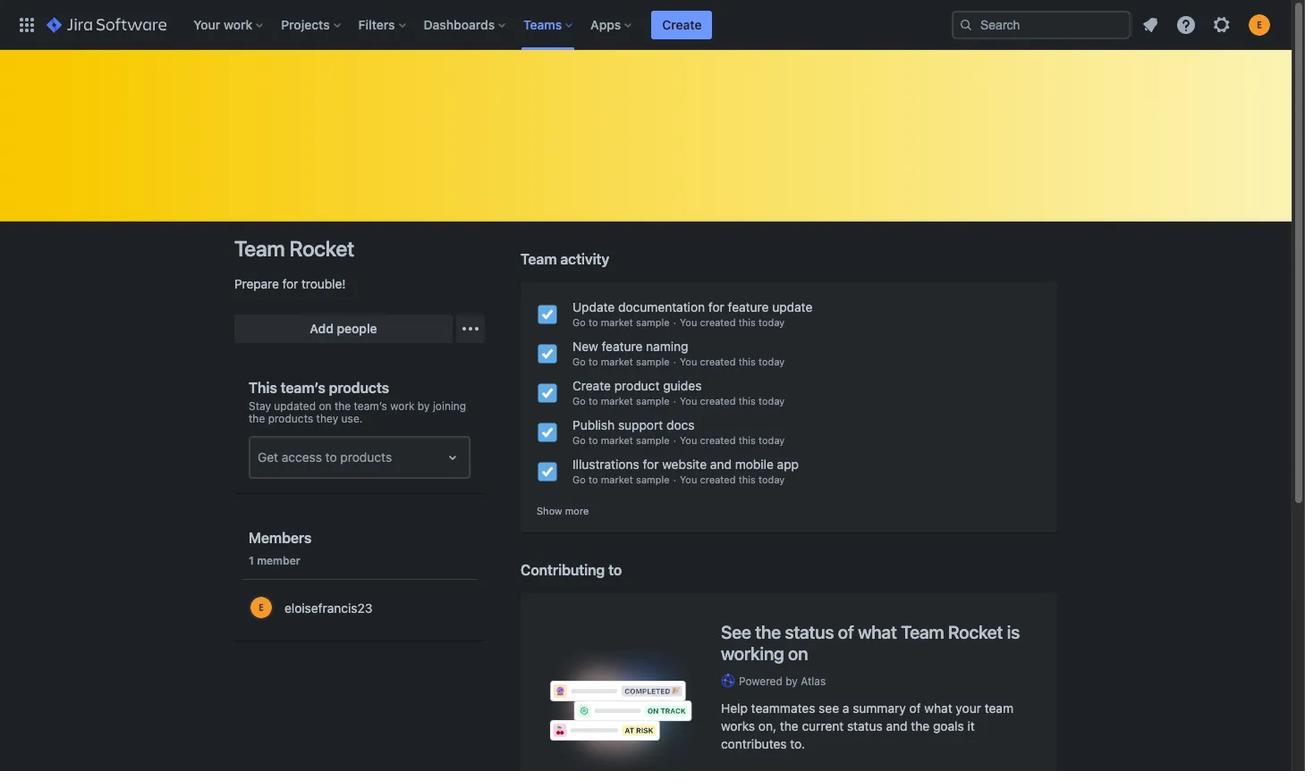 Task type: vqa. For each thing, say whether or not it's contained in the screenshot.
the 'GTMS-17'
no



Task type: locate. For each thing, give the bounding box(es) containing it.
market for create
[[601, 395, 633, 407]]

1 vertical spatial feature
[[602, 339, 643, 354]]

1 this from the top
[[739, 317, 756, 328]]

3 go from the top
[[572, 395, 586, 407]]

team inside see the status of what team rocket is working on
[[901, 622, 944, 643]]

support
[[618, 418, 663, 433]]

help
[[721, 701, 748, 716]]

1 horizontal spatial create
[[662, 17, 702, 32]]

1 horizontal spatial for
[[643, 457, 659, 472]]

1 sample from the top
[[636, 317, 670, 328]]

market down illustrations
[[601, 474, 633, 486]]

on inside this team's products stay updated on the team's work by joining the products they use.
[[319, 400, 331, 413]]

created for naming
[[700, 356, 736, 368]]

4 you from the top
[[680, 435, 697, 446]]

go to market sample down publish support docs
[[572, 435, 670, 446]]

today
[[759, 317, 785, 328], [759, 356, 785, 368], [759, 395, 785, 407], [759, 435, 785, 446], [759, 474, 785, 486]]

you created this today
[[680, 317, 785, 328], [680, 356, 785, 368], [680, 395, 785, 407], [680, 435, 785, 446], [680, 474, 785, 486]]

create right apps popup button
[[662, 17, 702, 32]]

you created this today up guides
[[680, 356, 785, 368]]

5 market from the top
[[601, 474, 633, 486]]

go to market sample
[[572, 317, 670, 328], [572, 356, 670, 368], [572, 395, 670, 407], [572, 435, 670, 446], [572, 474, 670, 486]]

0 horizontal spatial team's
[[281, 380, 325, 396]]

you up guides
[[680, 356, 697, 368]]

2 horizontal spatial team
[[901, 622, 944, 643]]

appswitcher icon image
[[16, 14, 38, 35]]

go down the update
[[572, 317, 586, 328]]

created for for
[[700, 317, 736, 328]]

projects button
[[276, 10, 348, 39]]

you for guides
[[680, 395, 697, 407]]

0 horizontal spatial on
[[319, 400, 331, 413]]

2 created from the top
[[700, 356, 736, 368]]

1 go to market sample from the top
[[572, 317, 670, 328]]

for for website
[[643, 457, 659, 472]]

3 this from the top
[[739, 395, 756, 407]]

the up working
[[755, 622, 781, 643]]

0 vertical spatial and
[[710, 457, 732, 472]]

1 vertical spatial on
[[788, 644, 808, 664]]

0 horizontal spatial and
[[710, 457, 732, 472]]

2 horizontal spatial for
[[708, 300, 724, 315]]

work inside popup button
[[224, 17, 252, 32]]

1 vertical spatial rocket
[[948, 622, 1003, 643]]

0 horizontal spatial what
[[858, 622, 897, 643]]

go to market sample down illustrations
[[572, 474, 670, 486]]

publish support docs
[[572, 418, 695, 433]]

team activity
[[521, 251, 609, 267]]

go to market sample up new feature naming on the top of the page
[[572, 317, 670, 328]]

go down new at the left of page
[[572, 356, 586, 368]]

team's right they
[[354, 400, 387, 413]]

1 horizontal spatial team's
[[354, 400, 387, 413]]

rocket left is on the right bottom
[[948, 622, 1003, 643]]

0 horizontal spatial feature
[[602, 339, 643, 354]]

teammates
[[751, 701, 815, 716]]

go to market sample down product
[[572, 395, 670, 407]]

you created this today for docs
[[680, 435, 785, 446]]

joining
[[433, 400, 466, 413]]

5 created from the top
[[700, 474, 736, 486]]

atlas
[[801, 675, 826, 689]]

market down product
[[601, 395, 633, 407]]

what inside help teammates see a summary of what your team works on, the current status and the goals it contributes to.
[[924, 701, 952, 716]]

working
[[721, 644, 784, 664]]

rocket inside see the status of what team rocket is working on
[[948, 622, 1003, 643]]

you created this today down mobile
[[680, 474, 785, 486]]

open image
[[442, 447, 463, 469]]

products down use. at the left bottom
[[340, 450, 392, 465]]

for left website
[[643, 457, 659, 472]]

team
[[234, 236, 285, 261], [521, 251, 557, 267], [901, 622, 944, 643]]

1 horizontal spatial team
[[521, 251, 557, 267]]

search image
[[959, 17, 973, 32]]

go for create product guides
[[572, 395, 586, 407]]

go for update documentation for feature update
[[572, 317, 586, 328]]

go to market sample down new feature naming on the top of the page
[[572, 356, 670, 368]]

sample down the create product guides
[[636, 395, 670, 407]]

products left they
[[268, 412, 313, 426]]

created for docs
[[700, 435, 736, 446]]

3 go to market sample from the top
[[572, 395, 670, 407]]

3 sample from the top
[[636, 395, 670, 407]]

team up prepare
[[234, 236, 285, 261]]

primary element
[[11, 0, 952, 50]]

you created this today down guides
[[680, 395, 785, 407]]

get access to products
[[258, 450, 392, 465]]

market up new feature naming on the top of the page
[[601, 317, 633, 328]]

1 horizontal spatial on
[[788, 644, 808, 664]]

to right access
[[325, 450, 337, 465]]

1 horizontal spatial what
[[924, 701, 952, 716]]

the
[[334, 400, 351, 413], [249, 412, 265, 426], [755, 622, 781, 643], [780, 719, 799, 734], [911, 719, 930, 734]]

team's up updated
[[281, 380, 325, 396]]

what up powered by atlas 'link'
[[858, 622, 897, 643]]

go to market sample for feature
[[572, 356, 670, 368]]

1 you created this today from the top
[[680, 317, 785, 328]]

you down update documentation for feature update on the top
[[680, 317, 697, 328]]

sample down support
[[636, 435, 670, 446]]

5 go from the top
[[572, 474, 586, 486]]

to down new at the left of page
[[589, 356, 598, 368]]

5 go to market sample from the top
[[572, 474, 670, 486]]

1 vertical spatial create
[[572, 378, 611, 394]]

2 go from the top
[[572, 356, 586, 368]]

0 vertical spatial work
[[224, 17, 252, 32]]

to
[[589, 317, 598, 328], [589, 356, 598, 368], [589, 395, 598, 407], [589, 435, 598, 446], [325, 450, 337, 465], [589, 474, 598, 486], [608, 562, 622, 578]]

create up publish
[[572, 378, 611, 394]]

notifications image
[[1140, 14, 1161, 35]]

members
[[249, 530, 312, 547]]

3 today from the top
[[759, 395, 785, 407]]

team up powered by atlas 'link'
[[901, 622, 944, 643]]

to down publish
[[589, 435, 598, 446]]

this for naming
[[739, 356, 756, 368]]

naming
[[646, 339, 688, 354]]

you created this today for naming
[[680, 356, 785, 368]]

created
[[700, 317, 736, 328], [700, 356, 736, 368], [700, 395, 736, 407], [700, 435, 736, 446], [700, 474, 736, 486]]

1 horizontal spatial of
[[909, 701, 921, 716]]

feature left update
[[728, 300, 769, 315]]

status up atlas
[[785, 622, 834, 643]]

0 horizontal spatial by
[[418, 400, 430, 413]]

status down summary
[[847, 719, 883, 734]]

3 created from the top
[[700, 395, 736, 407]]

you for docs
[[680, 435, 697, 446]]

1 vertical spatial work
[[390, 400, 415, 413]]

you created this today down update documentation for feature update on the top
[[680, 317, 785, 328]]

to for illustrations
[[589, 474, 598, 486]]

0 horizontal spatial for
[[282, 276, 298, 292]]

1 vertical spatial by
[[786, 675, 798, 689]]

to for publish
[[589, 435, 598, 446]]

go for publish support docs
[[572, 435, 586, 446]]

4 sample from the top
[[636, 435, 670, 446]]

created up illustrations for website and mobile app
[[700, 435, 736, 446]]

0 horizontal spatial status
[[785, 622, 834, 643]]

go down publish
[[572, 435, 586, 446]]

sample down website
[[636, 474, 670, 486]]

and down summary
[[886, 719, 908, 734]]

you down docs
[[680, 435, 697, 446]]

0 vertical spatial what
[[858, 622, 897, 643]]

update documentation for feature update
[[572, 300, 813, 315]]

sample down documentation
[[636, 317, 670, 328]]

0 vertical spatial feature
[[728, 300, 769, 315]]

5 you from the top
[[680, 474, 697, 486]]

sample for for
[[636, 474, 670, 486]]

to for create
[[589, 395, 598, 407]]

created down guides
[[700, 395, 736, 407]]

created up guides
[[700, 356, 736, 368]]

updated
[[274, 400, 316, 413]]

1 market from the top
[[601, 317, 633, 328]]

to up publish
[[589, 395, 598, 407]]

more
[[565, 505, 589, 517]]

0 horizontal spatial rocket
[[289, 236, 354, 261]]

add people
[[310, 321, 377, 336]]

the down the this at the left
[[249, 412, 265, 426]]

this for website
[[739, 474, 756, 486]]

1 horizontal spatial status
[[847, 719, 883, 734]]

0 vertical spatial of
[[838, 622, 854, 643]]

0 vertical spatial create
[[662, 17, 702, 32]]

go to market sample for product
[[572, 395, 670, 407]]

3 you created this today from the top
[[680, 395, 785, 407]]

market down new feature naming on the top of the page
[[601, 356, 633, 368]]

activity
[[560, 251, 609, 267]]

market for illustrations
[[601, 474, 633, 486]]

use.
[[341, 412, 363, 426]]

1 vertical spatial status
[[847, 719, 883, 734]]

work right your
[[224, 17, 252, 32]]

2 vertical spatial for
[[643, 457, 659, 472]]

help teammates see a summary of what your team works on, the current status and the goals it contributes to.
[[721, 701, 1013, 752]]

of
[[838, 622, 854, 643], [909, 701, 921, 716]]

0 vertical spatial status
[[785, 622, 834, 643]]

team left activity
[[521, 251, 557, 267]]

of up powered by atlas 'link'
[[838, 622, 854, 643]]

work left 'joining'
[[390, 400, 415, 413]]

created for website
[[700, 474, 736, 486]]

to down illustrations
[[589, 474, 598, 486]]

2 today from the top
[[759, 356, 785, 368]]

2 this from the top
[[739, 356, 756, 368]]

for left trouble!
[[282, 276, 298, 292]]

create inside button
[[662, 17, 702, 32]]

eloisefrancis23 link
[[242, 591, 478, 627]]

4 you created this today from the top
[[680, 435, 785, 446]]

by left atlas
[[786, 675, 798, 689]]

5 this from the top
[[739, 474, 756, 486]]

contributes
[[721, 737, 787, 752]]

create button
[[652, 10, 712, 39]]

1 horizontal spatial by
[[786, 675, 798, 689]]

your work button
[[188, 10, 270, 39]]

illustrations
[[572, 457, 639, 472]]

product
[[614, 378, 660, 394]]

go down illustrations
[[572, 474, 586, 486]]

go up publish
[[572, 395, 586, 407]]

of right summary
[[909, 701, 921, 716]]

created down illustrations for website and mobile app
[[700, 474, 736, 486]]

0 horizontal spatial create
[[572, 378, 611, 394]]

on up atlas
[[788, 644, 808, 664]]

2 go to market sample from the top
[[572, 356, 670, 368]]

0 horizontal spatial team
[[234, 236, 285, 261]]

your profile and settings image
[[1249, 14, 1270, 35]]

rocket up trouble!
[[289, 236, 354, 261]]

0 vertical spatial team's
[[281, 380, 325, 396]]

2 you created this today from the top
[[680, 356, 785, 368]]

the down teammates
[[780, 719, 799, 734]]

go to market sample for documentation
[[572, 317, 670, 328]]

you down guides
[[680, 395, 697, 407]]

create
[[662, 17, 702, 32], [572, 378, 611, 394]]

created down update documentation for feature update on the top
[[700, 317, 736, 328]]

1 you from the top
[[680, 317, 697, 328]]

1 horizontal spatial and
[[886, 719, 908, 734]]

you down illustrations for website and mobile app
[[680, 474, 697, 486]]

by
[[418, 400, 430, 413], [786, 675, 798, 689]]

you
[[680, 317, 697, 328], [680, 356, 697, 368], [680, 395, 697, 407], [680, 435, 697, 446], [680, 474, 697, 486]]

your
[[193, 17, 220, 32]]

1 today from the top
[[759, 317, 785, 328]]

1 vertical spatial of
[[909, 701, 921, 716]]

5 you created this today from the top
[[680, 474, 785, 486]]

and
[[710, 457, 732, 472], [886, 719, 908, 734]]

team's
[[281, 380, 325, 396], [354, 400, 387, 413]]

feature right new at the left of page
[[602, 339, 643, 354]]

on,
[[758, 719, 776, 734]]

create product guides
[[572, 378, 702, 394]]

illustrations for website and mobile app
[[572, 457, 799, 472]]

0 horizontal spatial of
[[838, 622, 854, 643]]

market for new
[[601, 356, 633, 368]]

sample down naming
[[636, 356, 670, 368]]

today for illustrations for website and mobile app
[[759, 474, 785, 486]]

0 horizontal spatial work
[[224, 17, 252, 32]]

0 vertical spatial on
[[319, 400, 331, 413]]

1 go from the top
[[572, 317, 586, 328]]

see the status of what team rocket is working on
[[721, 622, 1020, 664]]

4 market from the top
[[601, 435, 633, 446]]

1 horizontal spatial work
[[390, 400, 415, 413]]

3 you from the top
[[680, 395, 697, 407]]

products up use. at the left bottom
[[329, 380, 389, 396]]

contributing
[[521, 562, 605, 578]]

you created this today up mobile
[[680, 435, 785, 446]]

4 this from the top
[[739, 435, 756, 446]]

market
[[601, 317, 633, 328], [601, 356, 633, 368], [601, 395, 633, 407], [601, 435, 633, 446], [601, 474, 633, 486]]

prepare for trouble!
[[234, 276, 346, 292]]

to for new
[[589, 356, 598, 368]]

contributing to
[[521, 562, 622, 578]]

docs
[[667, 418, 695, 433]]

2 you from the top
[[680, 356, 697, 368]]

works
[[721, 719, 755, 734]]

4 created from the top
[[700, 435, 736, 446]]

by left 'joining'
[[418, 400, 430, 413]]

go for illustrations for website and mobile app
[[572, 474, 586, 486]]

5 today from the top
[[759, 474, 785, 486]]

team
[[985, 701, 1013, 716]]

on
[[319, 400, 331, 413], [788, 644, 808, 664]]

1 vertical spatial and
[[886, 719, 908, 734]]

jira software image
[[47, 14, 167, 35], [47, 14, 167, 35]]

filters button
[[353, 10, 413, 39]]

banner
[[0, 0, 1292, 50]]

5 sample from the top
[[636, 474, 670, 486]]

3 market from the top
[[601, 395, 633, 407]]

and left mobile
[[710, 457, 732, 472]]

2 market from the top
[[601, 356, 633, 368]]

what up goals
[[924, 701, 952, 716]]

sample
[[636, 317, 670, 328], [636, 356, 670, 368], [636, 395, 670, 407], [636, 435, 670, 446], [636, 474, 670, 486]]

1 created from the top
[[700, 317, 736, 328]]

for right documentation
[[708, 300, 724, 315]]

for for trouble!
[[282, 276, 298, 292]]

to for update
[[589, 317, 598, 328]]

to down the update
[[589, 317, 598, 328]]

on left use. at the left bottom
[[319, 400, 331, 413]]

market down publish support docs
[[601, 435, 633, 446]]

this
[[739, 317, 756, 328], [739, 356, 756, 368], [739, 395, 756, 407], [739, 435, 756, 446], [739, 474, 756, 486]]

today for create product guides
[[759, 395, 785, 407]]

4 go from the top
[[572, 435, 586, 446]]

teams
[[523, 17, 562, 32]]

0 vertical spatial for
[[282, 276, 298, 292]]

2 vertical spatial products
[[340, 450, 392, 465]]

1 vertical spatial what
[[924, 701, 952, 716]]

feature
[[728, 300, 769, 315], [602, 339, 643, 354]]

show
[[537, 505, 562, 517]]

0 vertical spatial by
[[418, 400, 430, 413]]

new feature naming
[[572, 339, 688, 354]]

4 today from the top
[[759, 435, 785, 446]]

4 go to market sample from the top
[[572, 435, 670, 446]]

1 horizontal spatial rocket
[[948, 622, 1003, 643]]

2 sample from the top
[[636, 356, 670, 368]]



Task type: describe. For each thing, give the bounding box(es) containing it.
members 1 member
[[249, 530, 312, 568]]

today for new feature naming
[[759, 356, 785, 368]]

powered
[[739, 675, 783, 689]]

filters
[[358, 17, 395, 32]]

teams button
[[518, 10, 580, 39]]

access
[[282, 450, 322, 465]]

on inside see the status of what team rocket is working on
[[788, 644, 808, 664]]

apps button
[[585, 10, 639, 39]]

documentation
[[618, 300, 705, 315]]

to right contributing
[[608, 562, 622, 578]]

by inside this team's products stay updated on the team's work by joining the products they use.
[[418, 400, 430, 413]]

the right updated
[[334, 400, 351, 413]]

dashboards button
[[418, 10, 513, 39]]

market for publish
[[601, 435, 633, 446]]

it
[[967, 719, 975, 734]]

you created this today for for
[[680, 317, 785, 328]]

the inside see the status of what team rocket is working on
[[755, 622, 781, 643]]

summary
[[853, 701, 906, 716]]

create for create
[[662, 17, 702, 32]]

goals
[[933, 719, 964, 734]]

sample for feature
[[636, 356, 670, 368]]

get
[[258, 450, 278, 465]]

Search field
[[952, 10, 1131, 39]]

sample for documentation
[[636, 317, 670, 328]]

0 vertical spatial rocket
[[289, 236, 354, 261]]

1 horizontal spatial feature
[[728, 300, 769, 315]]

this team's products stay updated on the team's work by joining the products they use.
[[249, 380, 466, 426]]

show more link
[[537, 505, 589, 519]]

powered by atlas
[[739, 675, 826, 689]]

they
[[316, 412, 338, 426]]

update
[[772, 300, 813, 315]]

you created this today for website
[[680, 474, 785, 486]]

you created this today for guides
[[680, 395, 785, 407]]

go to market sample for for
[[572, 474, 670, 486]]

app
[[777, 457, 799, 472]]

today for publish support docs
[[759, 435, 785, 446]]

create for create product guides
[[572, 378, 611, 394]]

by inside 'link'
[[786, 675, 798, 689]]

to.
[[790, 737, 805, 752]]

team for team rocket
[[234, 236, 285, 261]]

created for guides
[[700, 395, 736, 407]]

add people button
[[234, 315, 453, 343]]

actions image
[[460, 318, 481, 340]]

see
[[721, 622, 751, 643]]

today for update documentation for feature update
[[759, 317, 785, 328]]

new
[[572, 339, 598, 354]]

the left goals
[[911, 719, 930, 734]]

of inside see the status of what team rocket is working on
[[838, 622, 854, 643]]

market for update
[[601, 317, 633, 328]]

of inside help teammates see a summary of what your team works on, the current status and the goals it contributes to.
[[909, 701, 921, 716]]

trouble!
[[301, 276, 346, 292]]

your work
[[193, 17, 252, 32]]

publish
[[572, 418, 615, 433]]

is
[[1007, 622, 1020, 643]]

1 vertical spatial for
[[708, 300, 724, 315]]

banner containing your work
[[0, 0, 1292, 50]]

mobile
[[735, 457, 774, 472]]

atlas image
[[721, 675, 735, 689]]

sample for product
[[636, 395, 670, 407]]

0 vertical spatial products
[[329, 380, 389, 396]]

add
[[310, 321, 334, 336]]

dashboards
[[424, 17, 495, 32]]

guides
[[663, 378, 702, 394]]

team for team activity
[[521, 251, 557, 267]]

current
[[802, 719, 844, 734]]

this for docs
[[739, 435, 756, 446]]

status inside see the status of what team rocket is working on
[[785, 622, 834, 643]]

work inside this team's products stay updated on the team's work by joining the products they use.
[[390, 400, 415, 413]]

status inside help teammates see a summary of what your team works on, the current status and the goals it contributes to.
[[847, 719, 883, 734]]

go for new feature naming
[[572, 356, 586, 368]]

apps
[[591, 17, 621, 32]]

powered by atlas link
[[721, 674, 1029, 690]]

show more
[[537, 505, 589, 517]]

you for naming
[[680, 356, 697, 368]]

projects
[[281, 17, 330, 32]]

you for website
[[680, 474, 697, 486]]

1
[[249, 555, 254, 568]]

1 vertical spatial products
[[268, 412, 313, 426]]

stay
[[249, 400, 271, 413]]

this for guides
[[739, 395, 756, 407]]

settings image
[[1211, 14, 1233, 35]]

help image
[[1175, 14, 1197, 35]]

and inside help teammates see a summary of what your team works on, the current status and the goals it contributes to.
[[886, 719, 908, 734]]

people
[[337, 321, 377, 336]]

what inside see the status of what team rocket is working on
[[858, 622, 897, 643]]

go to market sample for support
[[572, 435, 670, 446]]

team rocket
[[234, 236, 354, 261]]

update
[[572, 300, 615, 315]]

see
[[819, 701, 839, 716]]

member
[[257, 555, 300, 568]]

this for for
[[739, 317, 756, 328]]

you for for
[[680, 317, 697, 328]]

sample for support
[[636, 435, 670, 446]]

your
[[956, 701, 981, 716]]

eloisefrancis23
[[284, 601, 373, 616]]

website
[[662, 457, 707, 472]]

1 vertical spatial team's
[[354, 400, 387, 413]]

this
[[249, 380, 277, 396]]

prepare
[[234, 276, 279, 292]]

a
[[842, 701, 849, 716]]



